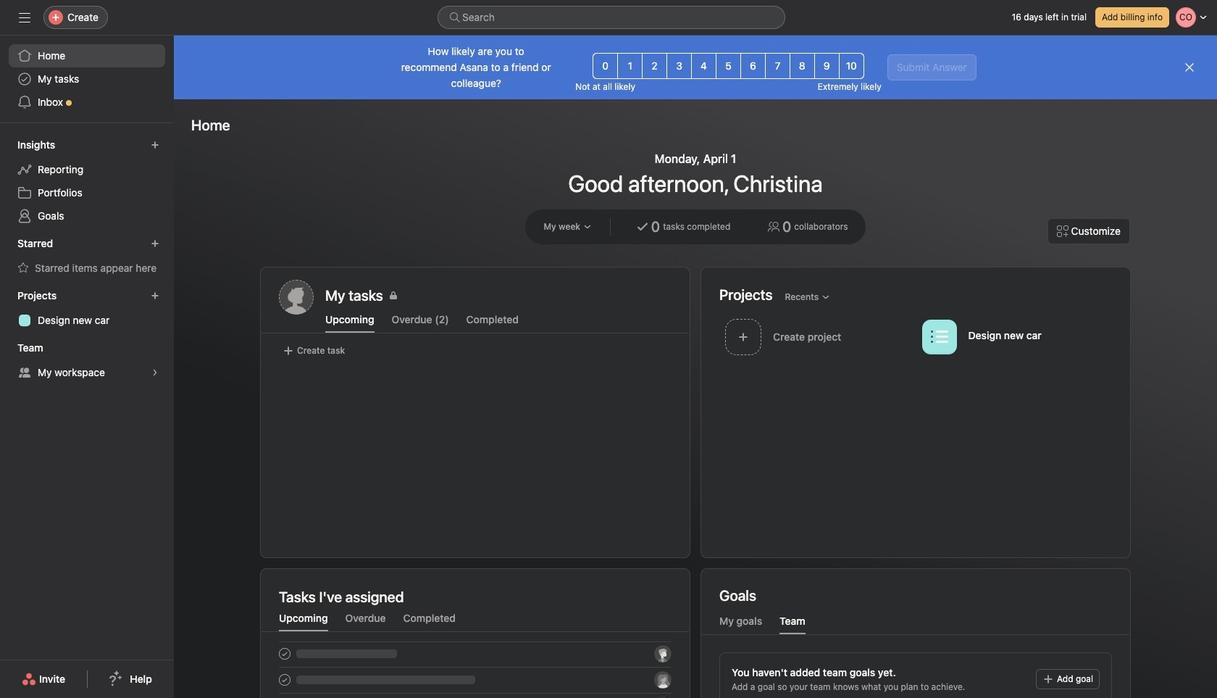 Task type: locate. For each thing, give the bounding box(es) containing it.
None radio
[[667, 53, 692, 79], [692, 53, 717, 79], [716, 53, 741, 79], [741, 53, 766, 79], [765, 53, 791, 79], [839, 53, 865, 79], [667, 53, 692, 79], [692, 53, 717, 79], [716, 53, 741, 79], [741, 53, 766, 79], [765, 53, 791, 79], [839, 53, 865, 79]]

dismiss image
[[1184, 62, 1196, 73]]

None radio
[[593, 53, 618, 79], [618, 53, 643, 79], [642, 53, 668, 79], [790, 53, 815, 79], [815, 53, 840, 79], [593, 53, 618, 79], [618, 53, 643, 79], [642, 53, 668, 79], [790, 53, 815, 79], [815, 53, 840, 79]]

list box
[[438, 6, 786, 29]]

starred element
[[0, 230, 174, 283]]

new project or portfolio image
[[151, 291, 159, 300]]

list item
[[720, 315, 917, 359]]

option group
[[593, 53, 865, 79]]



Task type: describe. For each thing, give the bounding box(es) containing it.
new insights image
[[151, 141, 159, 149]]

teams element
[[0, 335, 174, 387]]

list image
[[931, 328, 948, 345]]

add items to starred image
[[151, 239, 159, 248]]

global element
[[0, 36, 174, 122]]

add profile photo image
[[279, 280, 314, 315]]

see details, my workspace image
[[151, 368, 159, 377]]

insights element
[[0, 132, 174, 230]]

projects element
[[0, 283, 174, 335]]

hide sidebar image
[[19, 12, 30, 23]]



Task type: vqa. For each thing, say whether or not it's contained in the screenshot.
list image
yes



